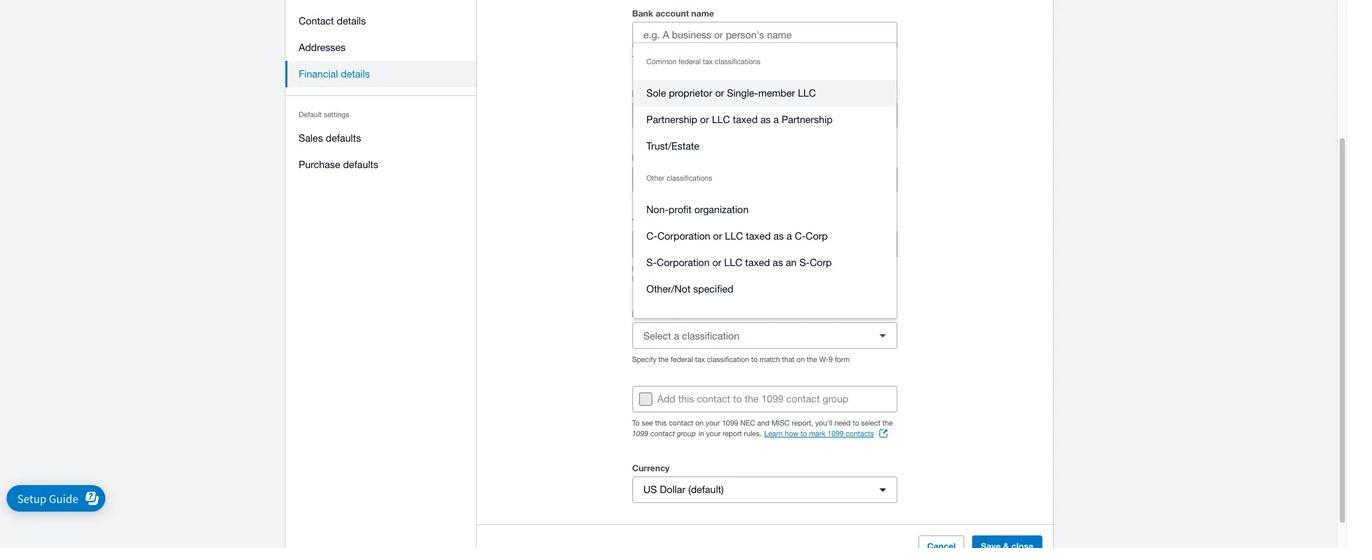 Task type: describe. For each thing, give the bounding box(es) containing it.
contacts
[[846, 430, 874, 438]]

1 horizontal spatial this
[[679, 394, 695, 405]]

the up nec at the bottom of the page
[[745, 394, 759, 405]]

the right specify
[[659, 356, 669, 364]]

corporation for c-
[[658, 231, 711, 242]]

you'll
[[816, 420, 833, 427]]

taxed for a
[[746, 231, 771, 242]]

trust/estate button
[[634, 133, 897, 160]]

a up an
[[787, 231, 792, 242]]

show
[[690, 55, 707, 63]]

select
[[644, 330, 672, 342]]

none
[[644, 239, 668, 250]]

bank for bank account number
[[765, 88, 786, 99]]

partnership or llc taxed as a partnership
[[647, 114, 833, 125]]

see
[[642, 420, 654, 427]]

sole
[[647, 87, 667, 99]]

default
[[299, 111, 322, 119]]

is
[[762, 265, 767, 273]]

account for name
[[656, 8, 689, 19]]

corporation for s-
[[657, 257, 710, 268]]

report inside enter your contact's tax number, which is needed when filing the 1099 report to the irs.
[[863, 265, 883, 273]]

details for these
[[654, 55, 676, 63]]

against
[[710, 55, 733, 63]]

the left bills
[[735, 55, 745, 63]]

tax inside list box
[[703, 58, 713, 66]]

or for s-
[[713, 257, 722, 268]]

financial details
[[299, 68, 370, 80]]

nec
[[741, 420, 756, 427]]

group containing sole proprietor or single-member llc
[[634, 43, 897, 319]]

federal tax classification
[[633, 309, 735, 319]]

match
[[760, 356, 781, 364]]

0 vertical spatial when
[[785, 55, 802, 63]]

payment.
[[867, 55, 897, 63]]

w-
[[820, 356, 829, 364]]

these details will show against the bills to pay when you create a batch payment.
[[633, 55, 897, 63]]

contact up in
[[697, 394, 731, 405]]

single-
[[727, 87, 759, 99]]

and
[[758, 420, 770, 427]]

1 horizontal spatial on
[[797, 356, 805, 364]]

classification for select a classification
[[682, 330, 740, 342]]

Bank account number field
[[765, 103, 897, 128]]

defaults for sales defaults
[[326, 133, 361, 144]]

sales defaults
[[299, 133, 361, 144]]

an
[[786, 257, 797, 268]]

proprietor
[[669, 87, 713, 99]]

s-corporation or llc taxed as an s-corp
[[647, 257, 832, 268]]

2 vertical spatial classification
[[707, 356, 750, 364]]

non-
[[647, 204, 669, 215]]

group inside to see this contact on your 1099 nec and misc report, you'll need to select the 1099 contact group in your report rules. learn how to mark 1099 contacts
[[677, 429, 696, 438]]

mark
[[810, 430, 826, 438]]

number,
[[712, 265, 739, 273]]

add this contact to the 1099 contact group
[[658, 394, 849, 405]]

bank account name
[[633, 8, 715, 19]]

2 c- from the left
[[795, 231, 806, 242]]

misc
[[772, 420, 790, 427]]

s-corporation or llc taxed as an s-corp button
[[634, 250, 897, 276]]

addresses
[[299, 42, 346, 53]]

1 horizontal spatial group
[[823, 394, 849, 405]]

1099 up misc
[[762, 394, 784, 405]]

the right the filing at the top right of the page
[[833, 265, 843, 273]]

that
[[783, 356, 795, 364]]

menu containing contact details
[[285, 0, 477, 186]]

bank for bank account name
[[633, 8, 654, 19]]

on inside to see this contact on your 1099 nec and misc report, you'll need to select the 1099 contact group in your report rules. learn how to mark 1099 contacts
[[696, 420, 704, 427]]

to up contacts on the bottom of page
[[853, 420, 860, 427]]

1 partnership from the left
[[647, 114, 698, 125]]

llc down sole proprietor or single-member llc
[[712, 114, 731, 125]]

federal
[[633, 309, 663, 319]]

1099 left nec at the bottom of the page
[[722, 420, 739, 427]]

other/not
[[647, 284, 691, 295]]

add
[[658, 394, 676, 405]]

to inside enter your contact's tax number, which is needed when filing the 1099 report to the irs.
[[885, 265, 891, 273]]

batch
[[846, 55, 865, 63]]

member
[[759, 87, 796, 99]]

pay
[[771, 55, 783, 63]]

your inside enter your contact's tax number, which is needed when filing the 1099 report to the irs.
[[652, 265, 666, 273]]

or down proprietor
[[701, 114, 710, 125]]

the inside to see this contact on your 1099 nec and misc report, you'll need to select the 1099 contact group in your report rules. learn how to mark 1099 contacts
[[883, 420, 893, 427]]

none button
[[633, 231, 691, 258]]

tax inside enter your contact's tax number, which is needed when filing the 1099 report to the irs.
[[700, 265, 710, 273]]

financial details button
[[285, 61, 477, 87]]

specified
[[694, 284, 734, 295]]

or for c-
[[714, 231, 723, 242]]

1099 down to
[[633, 429, 649, 438]]

group containing routing number
[[633, 85, 898, 129]]

1 s- from the left
[[647, 257, 657, 268]]

need
[[835, 420, 851, 427]]

this inside to see this contact on your 1099 nec and misc report, you'll need to select the 1099 contact group in your report rules. learn how to mark 1099 contacts
[[656, 420, 667, 427]]

partnership or llc taxed as a partnership button
[[634, 107, 897, 133]]

(default)
[[689, 484, 724, 496]]

financial
[[299, 68, 338, 80]]

us
[[644, 484, 657, 496]]

profit
[[669, 204, 692, 215]]

which
[[741, 265, 760, 273]]

irs.
[[645, 276, 658, 284]]

the down enter
[[633, 276, 643, 284]]

contact up the report,
[[787, 394, 820, 405]]

Reference field
[[633, 167, 897, 192]]

specify the federal tax classification to match that on the w-9 form
[[633, 356, 850, 364]]

or for sole
[[716, 87, 725, 99]]

llc right member
[[798, 87, 817, 99]]

1 vertical spatial your
[[706, 420, 720, 427]]



Task type: vqa. For each thing, say whether or not it's contained in the screenshot.
account inside group
yes



Task type: locate. For each thing, give the bounding box(es) containing it.
c-corporation or llc taxed as a c-corp button
[[634, 223, 897, 250]]

details
[[337, 15, 366, 27], [654, 55, 676, 63], [341, 68, 370, 80]]

classification
[[681, 309, 735, 319], [682, 330, 740, 342], [707, 356, 750, 364]]

details right contact
[[337, 15, 366, 27]]

classifications up non-profit organization
[[667, 174, 713, 182]]

number up bank account number field
[[824, 88, 856, 99]]

1 vertical spatial bank
[[765, 88, 786, 99]]

as for a
[[774, 231, 784, 242]]

2 partnership from the left
[[782, 114, 833, 125]]

non-profit organization button
[[634, 197, 897, 223]]

when left the filing at the top right of the page
[[796, 265, 813, 273]]

corp right an
[[810, 257, 832, 268]]

a left batch
[[840, 55, 844, 63]]

corporation up other/not specified at the bottom of the page
[[657, 257, 710, 268]]

as left an
[[773, 257, 784, 268]]

rules.
[[744, 430, 762, 438]]

this right add
[[679, 394, 695, 405]]

group
[[634, 43, 897, 319], [633, 85, 898, 129]]

1 vertical spatial classification
[[682, 330, 740, 342]]

when left you
[[785, 55, 802, 63]]

classifications up single-
[[715, 58, 761, 66]]

1 vertical spatial this
[[656, 420, 667, 427]]

1 vertical spatial classifications
[[667, 174, 713, 182]]

purchase defaults
[[299, 159, 378, 170]]

needed
[[769, 265, 794, 273]]

0 vertical spatial corporation
[[658, 231, 711, 242]]

0 vertical spatial group
[[823, 394, 849, 405]]

other
[[647, 174, 665, 182]]

number
[[667, 88, 699, 99], [824, 88, 856, 99]]

1 horizontal spatial partnership
[[782, 114, 833, 125]]

contact details
[[299, 15, 366, 27]]

as down non-profit organization button
[[774, 231, 784, 242]]

1 vertical spatial on
[[696, 420, 704, 427]]

corp for c-
[[806, 231, 828, 242]]

0 horizontal spatial s-
[[647, 257, 657, 268]]

1 vertical spatial corporation
[[657, 257, 710, 268]]

0 vertical spatial taxed
[[733, 114, 758, 125]]

when inside enter your contact's tax number, which is needed when filing the 1099 report to the irs.
[[796, 265, 813, 273]]

account for number
[[789, 88, 822, 99]]

bank inside group
[[765, 88, 786, 99]]

details inside financial details button
[[341, 68, 370, 80]]

other/not specified
[[647, 284, 734, 295]]

classification down specified
[[681, 309, 735, 319]]

details for financial
[[341, 68, 370, 80]]

learn how to mark 1099 contacts link
[[765, 429, 888, 439]]

1 horizontal spatial c-
[[795, 231, 806, 242]]

0 vertical spatial your
[[652, 265, 666, 273]]

0 vertical spatial report
[[863, 265, 883, 273]]

1 vertical spatial account
[[789, 88, 822, 99]]

0 horizontal spatial account
[[656, 8, 689, 19]]

Tax text field
[[696, 232, 897, 257]]

1 c- from the left
[[647, 231, 658, 242]]

1 vertical spatial report
[[723, 430, 742, 438]]

0 vertical spatial on
[[797, 356, 805, 364]]

0 vertical spatial defaults
[[326, 133, 361, 144]]

0 horizontal spatial bank
[[633, 8, 654, 19]]

routing number
[[633, 88, 699, 99]]

as for an
[[773, 257, 784, 268]]

classifications
[[715, 58, 761, 66], [667, 174, 713, 182]]

corporation
[[658, 231, 711, 242], [657, 257, 710, 268]]

0 vertical spatial bank
[[633, 8, 654, 19]]

name
[[692, 8, 715, 19]]

c- up an
[[795, 231, 806, 242]]

1 vertical spatial corp
[[810, 257, 832, 268]]

learn
[[765, 430, 783, 438]]

a inside popup button
[[674, 330, 680, 342]]

currency
[[633, 463, 670, 474]]

reference
[[633, 152, 675, 163]]

corp inside c-corporation or llc taxed as a c-corp button
[[806, 231, 828, 242]]

0 horizontal spatial report
[[723, 430, 742, 438]]

report down nec at the bottom of the page
[[723, 430, 742, 438]]

account left name
[[656, 8, 689, 19]]

2 vertical spatial taxed
[[746, 257, 771, 268]]

bank up the these
[[633, 8, 654, 19]]

enter your contact's tax number, which is needed when filing the 1099 report to the irs.
[[633, 265, 891, 284]]

other/not specified button
[[634, 276, 897, 303]]

tax
[[703, 58, 713, 66], [700, 265, 710, 273], [666, 309, 678, 319], [695, 356, 705, 364]]

1 vertical spatial taxed
[[746, 231, 771, 242]]

to left match
[[752, 356, 758, 364]]

addresses button
[[285, 34, 477, 61]]

or left single-
[[716, 87, 725, 99]]

1 horizontal spatial bank
[[765, 88, 786, 99]]

default settings
[[299, 111, 349, 119]]

a
[[840, 55, 844, 63], [774, 114, 779, 125], [787, 231, 792, 242], [674, 330, 680, 342]]

2 vertical spatial details
[[341, 68, 370, 80]]

the
[[735, 55, 745, 63], [833, 265, 843, 273], [633, 276, 643, 284], [659, 356, 669, 364], [807, 356, 818, 364], [745, 394, 759, 405], [883, 420, 893, 427]]

classification inside popup button
[[682, 330, 740, 342]]

s-
[[647, 257, 657, 268], [800, 257, 810, 268]]

sales defaults button
[[285, 125, 477, 152]]

as down sole proprietor or single-member llc button on the top of page
[[761, 114, 771, 125]]

you
[[804, 55, 816, 63]]

or down organization
[[714, 231, 723, 242]]

account inside group
[[789, 88, 822, 99]]

will
[[678, 55, 688, 63]]

purchase defaults button
[[285, 152, 477, 178]]

defaults down settings on the left top of the page
[[326, 133, 361, 144]]

0 vertical spatial this
[[679, 394, 695, 405]]

tax right federal
[[666, 309, 678, 319]]

0 vertical spatial as
[[761, 114, 771, 125]]

s- right an
[[800, 257, 810, 268]]

group up need
[[823, 394, 849, 405]]

common federal tax classifications
[[647, 58, 761, 66]]

classification left match
[[707, 356, 750, 364]]

when
[[785, 55, 802, 63], [796, 265, 813, 273]]

1099
[[845, 265, 861, 273], [762, 394, 784, 405], [722, 420, 739, 427], [633, 429, 649, 438], [828, 430, 844, 438]]

0 horizontal spatial this
[[656, 420, 667, 427]]

0 vertical spatial details
[[337, 15, 366, 27]]

select
[[862, 420, 881, 427]]

0 horizontal spatial on
[[696, 420, 704, 427]]

to up nec at the bottom of the page
[[734, 394, 742, 405]]

s- up irs.
[[647, 257, 657, 268]]

report
[[863, 265, 883, 273], [723, 430, 742, 438]]

federal down select a classification
[[671, 356, 693, 364]]

0 horizontal spatial partnership
[[647, 114, 698, 125]]

select a classification
[[644, 330, 740, 342]]

menu
[[285, 0, 477, 186]]

llc down c-corporation or llc taxed as a c-corp
[[725, 257, 743, 268]]

to right the filing at the top right of the page
[[885, 265, 891, 273]]

0 vertical spatial classification
[[681, 309, 735, 319]]

report right the filing at the top right of the page
[[863, 265, 883, 273]]

corp inside s-corporation or llc taxed as an s-corp button
[[810, 257, 832, 268]]

common
[[647, 58, 677, 66]]

account up bank account number field
[[789, 88, 822, 99]]

0 vertical spatial classifications
[[715, 58, 761, 66]]

contact details button
[[285, 8, 477, 34]]

trust/estate
[[647, 140, 700, 152]]

0 horizontal spatial c-
[[647, 231, 658, 242]]

partnership down bank account number
[[782, 114, 833, 125]]

corporation down profit
[[658, 231, 711, 242]]

the right 'select'
[[883, 420, 893, 427]]

1 vertical spatial details
[[654, 55, 676, 63]]

classification for federal tax classification
[[681, 309, 735, 319]]

contact
[[697, 394, 731, 405], [787, 394, 820, 405], [669, 420, 694, 427], [651, 429, 675, 438]]

1 horizontal spatial s-
[[800, 257, 810, 268]]

details down the addresses button
[[341, 68, 370, 80]]

on up in
[[696, 420, 704, 427]]

1 vertical spatial as
[[774, 231, 784, 242]]

this right see
[[656, 420, 667, 427]]

details left will
[[654, 55, 676, 63]]

or
[[716, 87, 725, 99], [701, 114, 710, 125], [714, 231, 723, 242], [713, 257, 722, 268]]

tax left number,
[[700, 265, 710, 273]]

dollar
[[660, 484, 686, 496]]

0 vertical spatial corp
[[806, 231, 828, 242]]

1 vertical spatial group
[[677, 429, 696, 438]]

sales
[[299, 133, 323, 144]]

2 vertical spatial your
[[707, 430, 721, 438]]

in
[[699, 430, 705, 438]]

c-corporation or llc taxed as a c-corp
[[647, 231, 828, 242]]

1099 right the filing at the top right of the page
[[845, 265, 861, 273]]

list box
[[634, 43, 897, 319]]

select a classification button
[[633, 323, 898, 349]]

number right sole
[[667, 88, 699, 99]]

create
[[818, 55, 838, 63]]

form
[[835, 356, 850, 364]]

federal inside group
[[679, 58, 701, 66]]

report inside to see this contact on your 1099 nec and misc report, you'll need to select the 1099 contact group in your report rules. learn how to mark 1099 contacts
[[723, 430, 742, 438]]

1 vertical spatial when
[[796, 265, 813, 273]]

corp
[[806, 231, 828, 242], [810, 257, 832, 268]]

to see this contact on your 1099 nec and misc report, you'll need to select the 1099 contact group in your report rules. learn how to mark 1099 contacts
[[633, 420, 893, 438]]

contact down see
[[651, 429, 675, 438]]

tax
[[633, 217, 646, 227]]

the left 'w-'
[[807, 356, 818, 364]]

details for contact
[[337, 15, 366, 27]]

1 number from the left
[[667, 88, 699, 99]]

0 horizontal spatial group
[[677, 429, 696, 438]]

to
[[633, 420, 640, 427]]

organization
[[695, 204, 749, 215]]

1 horizontal spatial classifications
[[715, 58, 761, 66]]

corp up the filing at the top right of the page
[[806, 231, 828, 242]]

defaults down sales defaults button
[[343, 159, 378, 170]]

or up specified
[[713, 257, 722, 268]]

Bank account name field
[[633, 23, 897, 48]]

your up irs.
[[652, 265, 666, 273]]

c- down non-
[[647, 231, 658, 242]]

contact's
[[668, 265, 698, 273]]

0 vertical spatial account
[[656, 8, 689, 19]]

a right select
[[674, 330, 680, 342]]

9
[[829, 356, 833, 364]]

1 horizontal spatial report
[[863, 265, 883, 273]]

Routing number field
[[633, 103, 764, 128]]

0 vertical spatial federal
[[679, 58, 701, 66]]

1 vertical spatial defaults
[[343, 159, 378, 170]]

specify
[[633, 356, 657, 364]]

a down member
[[774, 114, 779, 125]]

to left the pay
[[762, 55, 769, 63]]

1 horizontal spatial account
[[789, 88, 822, 99]]

bank up partnership or llc taxed as a partnership button
[[765, 88, 786, 99]]

tax right will
[[703, 58, 713, 66]]

1099 down need
[[828, 430, 844, 438]]

to
[[762, 55, 769, 63], [885, 265, 891, 273], [752, 356, 758, 364], [734, 394, 742, 405], [853, 420, 860, 427], [801, 430, 808, 438]]

contact down add
[[669, 420, 694, 427]]

bank account number
[[765, 88, 856, 99]]

1 vertical spatial federal
[[671, 356, 693, 364]]

contact
[[299, 15, 334, 27]]

corp for s-
[[810, 257, 832, 268]]

taxed
[[733, 114, 758, 125], [746, 231, 771, 242], [746, 257, 771, 268]]

classification down federal tax classification
[[682, 330, 740, 342]]

federal
[[679, 58, 701, 66], [671, 356, 693, 364]]

0 horizontal spatial classifications
[[667, 174, 713, 182]]

purchase
[[299, 159, 340, 170]]

your
[[652, 265, 666, 273], [706, 420, 720, 427], [707, 430, 721, 438]]

federal right common
[[679, 58, 701, 66]]

on right that
[[797, 356, 805, 364]]

bills
[[747, 55, 760, 63]]

llc up s-corporation or llc taxed as an s-corp
[[725, 231, 744, 242]]

reference group
[[633, 150, 898, 193]]

taxed for an
[[746, 257, 771, 268]]

2 number from the left
[[824, 88, 856, 99]]

2 vertical spatial as
[[773, 257, 784, 268]]

enter
[[633, 265, 650, 273]]

c-
[[647, 231, 658, 242], [795, 231, 806, 242]]

1 horizontal spatial number
[[824, 88, 856, 99]]

partnership up trust/estate
[[647, 114, 698, 125]]

defaults for purchase defaults
[[343, 159, 378, 170]]

sole proprietor or single-member llc
[[647, 87, 817, 99]]

details inside contact details button
[[337, 15, 366, 27]]

your right in
[[707, 430, 721, 438]]

these
[[633, 55, 652, 63]]

routing
[[633, 88, 665, 99]]

tax down select a classification
[[695, 356, 705, 364]]

non-profit organization
[[647, 204, 749, 215]]

sole proprietor or single-member llc button
[[634, 80, 897, 107]]

0 horizontal spatial number
[[667, 88, 699, 99]]

llc
[[798, 87, 817, 99], [712, 114, 731, 125], [725, 231, 744, 242], [725, 257, 743, 268]]

your left nec at the bottom of the page
[[706, 420, 720, 427]]

1099 inside enter your contact's tax number, which is needed when filing the 1099 report to the irs.
[[845, 265, 861, 273]]

group left in
[[677, 429, 696, 438]]

2 s- from the left
[[800, 257, 810, 268]]

list box containing sole proprietor or single-member llc
[[634, 43, 897, 319]]

to down the report,
[[801, 430, 808, 438]]



